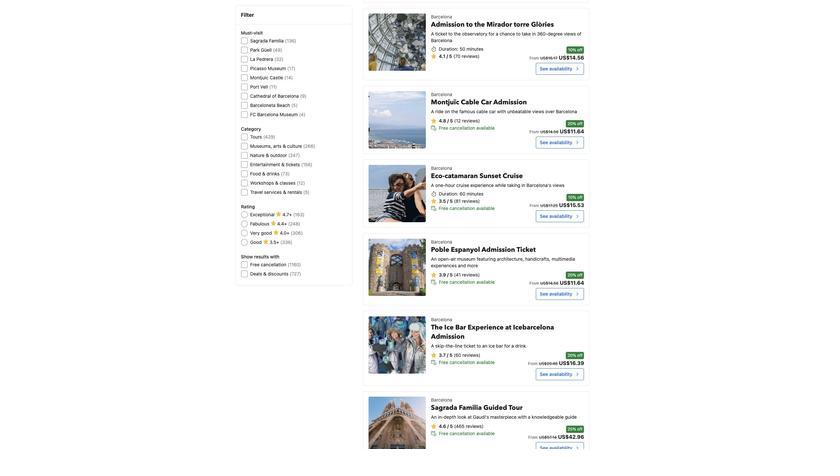 Task type: describe. For each thing, give the bounding box(es) containing it.
us$16.39
[[559, 360, 584, 366]]

3.5 / 5 (81 reviews)
[[439, 198, 480, 204]]

museums, arts & culture (266)
[[250, 143, 315, 149]]

show
[[241, 254, 253, 260]]

cancellation down the 3.5 / 5 (81 reviews) on the top right
[[450, 205, 475, 211]]

/ for the
[[447, 352, 448, 358]]

free cancellation available for espanyol
[[439, 279, 495, 285]]

availability for admission to the mirador torre glòries
[[549, 66, 572, 71]]

a inside the barcelona the ice bar experience at icebarcelona admission a skip-the-line ticket to an ice bar for a drink
[[431, 343, 434, 349]]

us$14.56 for montjuïc cable car admission
[[540, 129, 558, 134]]

60
[[460, 191, 465, 197]]

admission inside barcelona montjuïc cable car admission a ride on the famous cable car with unbeatable views over barcelona
[[493, 98, 527, 107]]

0 vertical spatial the
[[474, 20, 485, 29]]

10% off from us$17.25 us$15.53
[[530, 195, 584, 208]]

0 horizontal spatial sagrada
[[250, 38, 268, 43]]

ticket inside the barcelona the ice bar experience at icebarcelona admission a skip-the-line ticket to an ice bar for a drink
[[464, 343, 476, 349]]

admission to the mirador torre glòries image
[[368, 13, 426, 71]]

see for the ice bar experience at icebarcelona admission
[[540, 371, 548, 377]]

3.7
[[439, 352, 446, 358]]

more
[[467, 263, 478, 268]]

20% for the ice bar experience at icebarcelona admission
[[568, 353, 576, 358]]

20% for montjuïc cable car admission
[[568, 121, 576, 126]]

chance
[[500, 31, 515, 36]]

from for the ice bar experience at icebarcelona admission
[[528, 361, 538, 366]]

reviews) down 50
[[462, 53, 480, 59]]

duration: for eco-
[[439, 191, 458, 197]]

visit
[[254, 30, 263, 36]]

(465
[[454, 423, 465, 429]]

fabulous
[[250, 221, 269, 227]]

classes
[[280, 180, 295, 186]]

the-
[[446, 343, 455, 349]]

mirador
[[487, 20, 512, 29]]

(41
[[454, 272, 461, 278]]

cathedral of barcelona (9)
[[250, 93, 306, 99]]

la
[[250, 56, 255, 62]]

ice
[[489, 343, 495, 349]]

a for tour
[[528, 414, 530, 420]]

a inside barcelona admission to the mirador torre glòries a ticket to the observatory for a chance to take in 360-degree views of barcelona
[[431, 31, 434, 36]]

(70
[[453, 53, 460, 59]]

see for admission to the mirador torre glòries
[[540, 66, 548, 71]]

(9)
[[300, 93, 306, 99]]

unbeatable
[[507, 109, 531, 114]]

off for admission to the mirador torre glòries
[[577, 47, 583, 52]]

barcelona sagrada familia guided tour an in-depth look at gaudi's masterpiece with a knowledgeable guide
[[431, 397, 577, 420]]

for inside barcelona admission to the mirador torre glòries a ticket to the observatory for a chance to take in 360-degree views of barcelona
[[489, 31, 495, 36]]

tours
[[250, 134, 262, 140]]

sunset
[[480, 171, 501, 180]]

from for poble espanyol admission ticket
[[530, 281, 539, 286]]

the
[[431, 323, 443, 332]]

skip-
[[435, 343, 446, 349]]

us$15.53
[[559, 202, 584, 208]]

5 for cable
[[450, 118, 453, 123]]

cancellation for montjuïc
[[450, 125, 475, 131]]

(266)
[[303, 143, 315, 149]]

25% off from us$57.14 us$42.96
[[528, 427, 584, 440]]

1 vertical spatial museum
[[280, 112, 298, 117]]

cancellation for the
[[450, 360, 475, 365]]

free for poble
[[439, 279, 448, 285]]

4.4+ (248)
[[277, 221, 300, 227]]

to left take in the right top of the page
[[516, 31, 521, 36]]

depth
[[444, 414, 456, 420]]

cathedral
[[250, 93, 271, 99]]

reviews) for guided
[[466, 423, 484, 429]]

free down 3.5
[[439, 205, 448, 211]]

duration: for admission
[[439, 46, 458, 52]]

food
[[250, 171, 261, 177]]

in inside barcelona admission to the mirador torre glòries a ticket to the observatory for a chance to take in 360-degree views of barcelona
[[532, 31, 536, 36]]

free up deals
[[250, 262, 260, 267]]

port
[[250, 84, 259, 90]]

at inside 'barcelona sagrada familia guided tour an in-depth look at gaudi's masterpiece with a knowledgeable guide'
[[468, 414, 472, 420]]

masterpiece
[[490, 414, 517, 420]]

4.6
[[439, 423, 446, 429]]

(49)
[[273, 47, 282, 53]]

4.8 / 5 (12 reviews)
[[439, 118, 480, 123]]

availability for poble espanyol admission ticket
[[549, 291, 572, 297]]

poble
[[431, 245, 449, 254]]

see availability for poble espanyol admission ticket
[[540, 291, 572, 297]]

reviews) for admission
[[462, 272, 480, 278]]

availability for montjuïc cable car admission
[[549, 140, 572, 145]]

tour
[[509, 403, 523, 412]]

entertainment
[[250, 162, 280, 167]]

icebarcelona
[[513, 323, 554, 332]]

eco-catamaran sunset cruise image
[[368, 165, 426, 222]]

0 vertical spatial museum
[[268, 66, 286, 71]]

vell
[[260, 84, 268, 90]]

reviews) down 60
[[462, 198, 480, 204]]

available for admission
[[476, 279, 495, 285]]

fc barcelona museum (4)
[[250, 112, 305, 117]]

port vell (11)
[[250, 84, 277, 90]]

(73)
[[281, 171, 290, 177]]

2 available from the top
[[476, 205, 495, 211]]

a inside the barcelona the ice bar experience at icebarcelona admission a skip-the-line ticket to an ice bar for a drink
[[511, 343, 514, 349]]

cancellation for sagrada
[[450, 431, 475, 436]]

3.5
[[439, 198, 446, 204]]

with for sagrada familia guided tour
[[518, 414, 527, 420]]

available for guided
[[476, 431, 495, 436]]

cancellation up deals & discounts (727)
[[261, 262, 286, 267]]

ride
[[435, 109, 443, 114]]

tours (429)
[[250, 134, 275, 140]]

4.7+ (163)
[[283, 212, 304, 217]]

from for sagrada familia guided tour
[[528, 435, 538, 440]]

good
[[261, 230, 272, 236]]

an for poble
[[431, 256, 437, 262]]

montjuic
[[250, 75, 268, 80]]

very good
[[250, 230, 272, 236]]

eco-
[[431, 171, 445, 180]]

(247)
[[288, 153, 300, 158]]

free for montjuïc
[[439, 125, 448, 131]]

poble espanyol admission ticket image
[[368, 239, 426, 296]]

from for eco-catamaran sunset cruise
[[530, 203, 539, 208]]

must-
[[241, 30, 254, 36]]

20% off from us$14.56 us$11.64 for montjuïc cable car admission
[[530, 121, 584, 134]]

20% for poble espanyol admission ticket
[[568, 273, 576, 278]]

10% for admission to the mirador torre glòries
[[568, 47, 576, 52]]

views for admission
[[532, 109, 544, 114]]

featuring
[[477, 256, 496, 262]]

3.7 / 5 (60 reviews)
[[439, 352, 480, 358]]

availability for the ice bar experience at icebarcelona admission
[[549, 371, 572, 377]]

us$17.25
[[540, 203, 558, 208]]

(32)
[[274, 56, 283, 62]]

/ for montjuïc
[[447, 118, 449, 123]]

famous
[[459, 109, 475, 114]]

minutes for to
[[467, 46, 483, 52]]

views for cruise
[[553, 182, 565, 188]]

to up duration: 50 minutes
[[448, 31, 453, 36]]

drink
[[515, 343, 526, 349]]

25%
[[568, 427, 576, 432]]

/ right 3.5
[[447, 198, 449, 204]]

(4)
[[299, 112, 305, 117]]

reviews) for bar
[[462, 352, 480, 358]]

hour
[[445, 182, 455, 188]]

barcelona's
[[527, 182, 551, 188]]

5 for ice
[[450, 352, 452, 358]]

views inside barcelona admission to the mirador torre glòries a ticket to the observatory for a chance to take in 360-degree views of barcelona
[[564, 31, 576, 36]]

a inside barcelona eco-catamaran sunset cruise a one-hour cruise experience while taking in barcelona's views
[[431, 182, 434, 188]]

barcelona inside 'barcelona sagrada familia guided tour an in-depth look at gaudi's masterpiece with a knowledgeable guide'
[[431, 397, 452, 403]]

ticket inside barcelona admission to the mirador torre glòries a ticket to the observatory for a chance to take in 360-degree views of barcelona
[[435, 31, 447, 36]]

3.5+
[[270, 239, 279, 245]]

and
[[458, 263, 466, 268]]

see availability for admission to the mirador torre glòries
[[540, 66, 572, 71]]

a inside barcelona montjuïc cable car admission a ride on the famous cable car with unbeatable views over barcelona
[[431, 109, 434, 114]]

experience
[[468, 323, 504, 332]]

museums,
[[250, 143, 272, 149]]

barcelona montjuïc cable car admission a ride on the famous cable car with unbeatable views over barcelona
[[431, 91, 577, 114]]

an for sagrada
[[431, 414, 437, 420]]

barceloneta
[[250, 102, 276, 108]]

free cancellation available for cable
[[439, 125, 495, 131]]

free for sagrada
[[439, 431, 448, 436]]

outdoor
[[270, 153, 287, 158]]

filter
[[241, 12, 254, 18]]

catamaran
[[445, 171, 478, 180]]

montjuïc cable car admission image
[[368, 91, 426, 148]]

admission inside barcelona poble espanyol admission ticket an open-air museum featuring architecture, handicrafts, multimedia experiences and more
[[482, 245, 515, 254]]

/ for poble
[[447, 272, 449, 278]]

park
[[250, 47, 260, 53]]

(11)
[[269, 84, 277, 90]]

picasso
[[250, 66, 267, 71]]

cancellation for poble
[[450, 279, 475, 285]]

travel
[[250, 189, 263, 195]]

a for mirador
[[496, 31, 498, 36]]



Task type: locate. For each thing, give the bounding box(es) containing it.
0 vertical spatial minutes
[[467, 46, 483, 52]]

2 vertical spatial us$14.56
[[540, 281, 558, 286]]

2 duration: from the top
[[439, 191, 458, 197]]

0 vertical spatial duration:
[[439, 46, 458, 52]]

with inside 'barcelona sagrada familia guided tour an in-depth look at gaudi's masterpiece with a knowledgeable guide'
[[518, 414, 527, 420]]

in right taking
[[522, 182, 525, 188]]

barcelona the ice bar experience at icebarcelona admission a skip-the-line ticket to an ice bar for a drink
[[431, 317, 554, 349]]

(5)
[[291, 102, 298, 108], [303, 189, 310, 195]]

from left us$16.17
[[529, 56, 539, 60]]

5 available from the top
[[476, 431, 495, 436]]

1 available from the top
[[476, 125, 495, 131]]

2 us$11.64 from the top
[[560, 280, 584, 286]]

güell
[[261, 47, 272, 53]]

see availability
[[540, 66, 572, 71], [540, 140, 572, 145], [540, 213, 572, 219], [540, 291, 572, 297], [540, 371, 572, 377]]

available for car
[[476, 125, 495, 131]]

nature
[[250, 153, 265, 158]]

10% off from us$16.17 us$14.56
[[529, 47, 584, 60]]

1 vertical spatial familia
[[459, 403, 482, 412]]

& for nature & outdoor
[[266, 153, 269, 158]]

cancellation down 4.8 / 5 (12 reviews)
[[450, 125, 475, 131]]

5 for espanyol
[[450, 272, 453, 278]]

at inside the barcelona the ice bar experience at icebarcelona admission a skip-the-line ticket to an ice bar for a drink
[[505, 323, 511, 332]]

0 vertical spatial for
[[489, 31, 495, 36]]

free cancellation available for familia
[[439, 431, 495, 436]]

off for sagrada familia guided tour
[[577, 427, 583, 432]]

sagrada
[[250, 38, 268, 43], [431, 403, 457, 412]]

0 horizontal spatial of
[[272, 93, 276, 99]]

(163)
[[293, 212, 304, 217]]

familia
[[269, 38, 284, 43], [459, 403, 482, 412]]

rentals
[[288, 189, 302, 195]]

(136)
[[285, 38, 296, 43]]

1 off from the top
[[577, 47, 583, 52]]

arts
[[273, 143, 281, 149]]

for inside the barcelona the ice bar experience at icebarcelona admission a skip-the-line ticket to an ice bar for a drink
[[504, 343, 510, 349]]

for right bar
[[504, 343, 510, 349]]

0 horizontal spatial a
[[496, 31, 498, 36]]

see
[[540, 66, 548, 71], [540, 140, 548, 145], [540, 213, 548, 219], [540, 291, 548, 297], [540, 371, 548, 377]]

travel services & rentals (5)
[[250, 189, 310, 195]]

5 see from the top
[[540, 371, 548, 377]]

5 free cancellation available from the top
[[439, 431, 495, 436]]

to inside the barcelona the ice bar experience at icebarcelona admission a skip-the-line ticket to an ice bar for a drink
[[477, 343, 481, 349]]

in right take in the right top of the page
[[532, 31, 536, 36]]

to left an
[[477, 343, 481, 349]]

20% off from us$14.56 us$11.64 down over
[[530, 121, 584, 134]]

admission
[[431, 20, 465, 29], [493, 98, 527, 107], [482, 245, 515, 254], [431, 332, 465, 341]]

4.4+
[[277, 221, 287, 227]]

/ right 4.6 on the right of the page
[[447, 423, 449, 429]]

entertainment & tickets (156)
[[250, 162, 312, 167]]

minutes for catamaran
[[467, 191, 484, 197]]

free down 4.6 on the right of the page
[[439, 431, 448, 436]]

off inside 10% off from us$16.17 us$14.56
[[577, 47, 583, 52]]

views inside barcelona montjuïc cable car admission a ride on the famous cable car with unbeatable views over barcelona
[[532, 109, 544, 114]]

/ right 3.7
[[447, 352, 448, 358]]

a inside barcelona admission to the mirador torre glòries a ticket to the observatory for a chance to take in 360-degree views of barcelona
[[496, 31, 498, 36]]

10% inside 10% off from us$17.25 us$15.53
[[568, 195, 576, 200]]

0 vertical spatial us$14.56
[[559, 55, 584, 60]]

us$14.56 down over
[[540, 129, 558, 134]]

available down cable
[[476, 125, 495, 131]]

4 see availability from the top
[[540, 291, 572, 297]]

1 horizontal spatial for
[[504, 343, 510, 349]]

an left "in-"
[[431, 414, 437, 420]]

2 see availability from the top
[[540, 140, 572, 145]]

see availability for eco-catamaran sunset cruise
[[540, 213, 572, 219]]

museum down beach
[[280, 112, 298, 117]]

from inside 10% off from us$16.17 us$14.56
[[529, 56, 539, 60]]

2 10% from the top
[[568, 195, 576, 200]]

3 a from the top
[[431, 182, 434, 188]]

us$14.56
[[559, 55, 584, 60], [540, 129, 558, 134], [540, 281, 558, 286]]

1 vertical spatial (5)
[[303, 189, 310, 195]]

glòries
[[531, 20, 554, 29]]

20% off from us$14.56 us$11.64 for poble espanyol admission ticket
[[530, 273, 584, 286]]

0 vertical spatial a
[[496, 31, 498, 36]]

in inside barcelona eco-catamaran sunset cruise a one-hour cruise experience while taking in barcelona's views
[[522, 182, 525, 188]]

0 horizontal spatial at
[[468, 414, 472, 420]]

of up 'barceloneta beach (5)'
[[272, 93, 276, 99]]

the up duration: 50 minutes
[[454, 31, 461, 36]]

cancellation down 4.6 / 5 (465 reviews)
[[450, 431, 475, 436]]

look
[[457, 414, 466, 420]]

from for montjuïc cable car admission
[[530, 129, 539, 134]]

2 an from the top
[[431, 414, 437, 420]]

off inside 20% off from us$20.48 us$16.39
[[577, 353, 583, 358]]

5 left (60 on the right bottom of page
[[450, 352, 452, 358]]

& down classes at the left of the page
[[283, 189, 286, 195]]

0 vertical spatial 10%
[[568, 47, 576, 52]]

free cancellation available down 4.8 / 5 (12 reviews)
[[439, 125, 495, 131]]

workshops
[[250, 180, 274, 186]]

see for montjuïc cable car admission
[[540, 140, 548, 145]]

available down gaudi's
[[476, 431, 495, 436]]

3 20% from the top
[[568, 353, 576, 358]]

3 availability from the top
[[549, 213, 572, 219]]

views up 10% off from us$17.25 us$15.53
[[553, 182, 565, 188]]

3 see availability from the top
[[540, 213, 572, 219]]

(306)
[[291, 230, 303, 236]]

ice
[[444, 323, 454, 332]]

montjuic castle (14)
[[250, 75, 293, 80]]

a down mirador
[[496, 31, 498, 36]]

us$14.56 down handicrafts,
[[540, 281, 558, 286]]

free cancellation available down 4.6 / 5 (465 reviews)
[[439, 431, 495, 436]]

3.9 / 5 (41 reviews)
[[439, 272, 480, 278]]

cable
[[476, 109, 488, 114]]

0 horizontal spatial for
[[489, 31, 495, 36]]

see for poble espanyol admission ticket
[[540, 291, 548, 297]]

us$14.56 for poble espanyol admission ticket
[[540, 281, 558, 286]]

1 availability from the top
[[549, 66, 572, 71]]

1 vertical spatial the
[[454, 31, 461, 36]]

2 20% from the top
[[568, 273, 576, 278]]

& up travel services & rentals (5)
[[275, 180, 278, 186]]

0 horizontal spatial ticket
[[435, 31, 447, 36]]

6 off from the top
[[577, 427, 583, 432]]

4 off from the top
[[577, 273, 583, 278]]

take
[[522, 31, 531, 36]]

(727)
[[290, 271, 301, 277]]

0 horizontal spatial with
[[270, 254, 279, 260]]

0 vertical spatial ticket
[[435, 31, 447, 36]]

0 vertical spatial of
[[577, 31, 581, 36]]

free down '4.8'
[[439, 125, 448, 131]]

at right experience
[[505, 323, 511, 332]]

1 vertical spatial minutes
[[467, 191, 484, 197]]

(429)
[[263, 134, 275, 140]]

ticket
[[435, 31, 447, 36], [464, 343, 476, 349]]

3.5+ (336)
[[270, 239, 292, 245]]

cruise
[[456, 182, 469, 188]]

1 vertical spatial us$14.56
[[540, 129, 558, 134]]

an inside 'barcelona sagrada familia guided tour an in-depth look at gaudi's masterpiece with a knowledgeable guide'
[[431, 414, 437, 420]]

drinks
[[267, 171, 280, 177]]

see availability for the ice bar experience at icebarcelona admission
[[540, 371, 572, 377]]

available down more
[[476, 279, 495, 285]]

1 vertical spatial an
[[431, 414, 437, 420]]

with inside barcelona montjuïc cable car admission a ride on the famous cable car with unbeatable views over barcelona
[[497, 109, 506, 114]]

ticket up 4.1
[[435, 31, 447, 36]]

4 see from the top
[[540, 291, 548, 297]]

museum up castle
[[268, 66, 286, 71]]

& up (73)
[[281, 162, 285, 167]]

3 see from the top
[[540, 213, 548, 219]]

0 horizontal spatial (5)
[[291, 102, 298, 108]]

admission inside barcelona admission to the mirador torre glòries a ticket to the observatory for a chance to take in 360-degree views of barcelona
[[431, 20, 465, 29]]

(5) down (12)
[[303, 189, 310, 195]]

free cancellation available down the 3.9 / 5 (41 reviews)
[[439, 279, 495, 285]]

3 free cancellation available from the top
[[439, 279, 495, 285]]

0 vertical spatial familia
[[269, 38, 284, 43]]

5 left (465
[[450, 423, 453, 429]]

with up free cancellation (1160) in the bottom of the page
[[270, 254, 279, 260]]

10% inside 10% off from us$16.17 us$14.56
[[568, 47, 576, 52]]

cancellation down the 3.9 / 5 (41 reviews)
[[450, 279, 475, 285]]

3 available from the top
[[476, 279, 495, 285]]

us$16.17
[[540, 56, 558, 60]]

1 an from the top
[[431, 256, 437, 262]]

us$42.96
[[558, 434, 584, 440]]

0 horizontal spatial familia
[[269, 38, 284, 43]]

duration: up 4.1
[[439, 46, 458, 52]]

(12
[[454, 118, 461, 123]]

duration: down hour
[[439, 191, 458, 197]]

1 horizontal spatial (5)
[[303, 189, 310, 195]]

2 vertical spatial a
[[528, 414, 530, 420]]

& for entertainment & tickets
[[281, 162, 285, 167]]

admission up duration: 50 minutes
[[431, 20, 465, 29]]

0 vertical spatial an
[[431, 256, 437, 262]]

(17)
[[287, 66, 295, 71]]

minutes down experience
[[467, 191, 484, 197]]

familia up the (49)
[[269, 38, 284, 43]]

1 10% from the top
[[568, 47, 576, 52]]

1 vertical spatial 10%
[[568, 195, 576, 200]]

off for montjuïc cable car admission
[[577, 121, 583, 126]]

reviews) down gaudi's
[[466, 423, 484, 429]]

1 see availability from the top
[[540, 66, 572, 71]]

free cancellation available for ice
[[439, 360, 495, 365]]

pedrera
[[256, 56, 273, 62]]

1 horizontal spatial sagrada
[[431, 403, 457, 412]]

reviews) down the famous
[[462, 118, 480, 123]]

2 a from the top
[[431, 109, 434, 114]]

us$14.56 inside 10% off from us$16.17 us$14.56
[[559, 55, 584, 60]]

sagrada familia guided tour image
[[368, 397, 426, 449]]

reviews) down more
[[462, 272, 480, 278]]

admission inside the barcelona the ice bar experience at icebarcelona admission a skip-the-line ticket to an ice bar for a drink
[[431, 332, 465, 341]]

0 vertical spatial sagrada
[[250, 38, 268, 43]]

category
[[241, 126, 261, 132]]

1 horizontal spatial a
[[511, 343, 514, 349]]

views left over
[[532, 109, 544, 114]]

views right degree
[[564, 31, 576, 36]]

0 vertical spatial 20%
[[568, 121, 576, 126]]

5 left '(70'
[[449, 53, 452, 59]]

from inside 20% off from us$20.48 us$16.39
[[528, 361, 538, 366]]

2 vertical spatial 20%
[[568, 353, 576, 358]]

see availability for montjuïc cable car admission
[[540, 140, 572, 145]]

1 vertical spatial us$11.64
[[560, 280, 584, 286]]

1 vertical spatial ticket
[[464, 343, 476, 349]]

availability for eco-catamaran sunset cruise
[[549, 213, 572, 219]]

line
[[455, 343, 462, 349]]

open-
[[438, 256, 451, 262]]

free for the
[[439, 360, 448, 365]]

1 vertical spatial views
[[532, 109, 544, 114]]

a left drink
[[511, 343, 514, 349]]

a left knowledgeable
[[528, 414, 530, 420]]

1 minutes from the top
[[467, 46, 483, 52]]

2 see from the top
[[540, 140, 548, 145]]

familia up "look"
[[459, 403, 482, 412]]

1 horizontal spatial ticket
[[464, 343, 476, 349]]

free cancellation (1160)
[[250, 262, 301, 267]]

workshops & classes (12)
[[250, 180, 305, 186]]

1 20% off from us$14.56 us$11.64 from the top
[[530, 121, 584, 134]]

& right deals
[[263, 271, 267, 277]]

free cancellation available down 3.7 / 5 (60 reviews)
[[439, 360, 495, 365]]

1 horizontal spatial in
[[532, 31, 536, 36]]

torre
[[514, 20, 529, 29]]

2 free cancellation available from the top
[[439, 205, 495, 211]]

off for the ice bar experience at icebarcelona admission
[[577, 353, 583, 358]]

with for montjuïc cable car admission
[[497, 109, 506, 114]]

(81
[[454, 198, 461, 204]]

barcelona admission to the mirador torre glòries a ticket to the observatory for a chance to take in 360-degree views of barcelona
[[431, 14, 581, 43]]

a inside 'barcelona sagrada familia guided tour an in-depth look at gaudi's masterpiece with a knowledgeable guide'
[[528, 414, 530, 420]]

2 availability from the top
[[549, 140, 572, 145]]

available down experience
[[476, 205, 495, 211]]

guide
[[565, 414, 577, 420]]

free down 3.7
[[439, 360, 448, 365]]

4 availability from the top
[[549, 291, 572, 297]]

for down mirador
[[489, 31, 495, 36]]

(1160)
[[288, 262, 301, 267]]

/ for sagrada
[[447, 423, 449, 429]]

4.0+ (306)
[[280, 230, 303, 236]]

barcelona inside barcelona eco-catamaran sunset cruise a one-hour cruise experience while taking in barcelona's views
[[431, 165, 452, 171]]

off inside 10% off from us$17.25 us$15.53
[[577, 195, 583, 200]]

2 horizontal spatial with
[[518, 414, 527, 420]]

admission up featuring
[[482, 245, 515, 254]]

/ right 3.9
[[447, 272, 449, 278]]

/ right '4.8'
[[447, 118, 449, 123]]

2 off from the top
[[577, 121, 583, 126]]

(248)
[[288, 221, 300, 227]]

4 a from the top
[[431, 343, 434, 349]]

of inside barcelona admission to the mirador torre glòries a ticket to the observatory for a chance to take in 360-degree views of barcelona
[[577, 31, 581, 36]]

0 vertical spatial views
[[564, 31, 576, 36]]

from left us$17.25
[[530, 203, 539, 208]]

2 vertical spatial the
[[451, 109, 458, 114]]

barcelona inside barcelona poble espanyol admission ticket an open-air museum featuring architecture, handicrafts, multimedia experiences and more
[[431, 239, 452, 245]]

0 vertical spatial with
[[497, 109, 506, 114]]

1 duration: from the top
[[439, 46, 458, 52]]

10% for eco-catamaran sunset cruise
[[568, 195, 576, 200]]

with down tour
[[518, 414, 527, 420]]

1 a from the top
[[431, 31, 434, 36]]

1 vertical spatial in
[[522, 182, 525, 188]]

nature & outdoor (247)
[[250, 153, 300, 158]]

1 vertical spatial for
[[504, 343, 510, 349]]

with right car
[[497, 109, 506, 114]]

deals
[[250, 271, 262, 277]]

picasso museum (17)
[[250, 66, 295, 71]]

& for food & drinks
[[262, 171, 265, 177]]

5 left (41
[[450, 272, 453, 278]]

4 free cancellation available from the top
[[439, 360, 495, 365]]

1 vertical spatial 20%
[[568, 273, 576, 278]]

4 available from the top
[[476, 360, 495, 365]]

off inside 25% off from us$57.14 us$42.96
[[577, 427, 583, 432]]

from inside 25% off from us$57.14 us$42.96
[[528, 435, 538, 440]]

2 20% off from us$14.56 us$11.64 from the top
[[530, 273, 584, 286]]

0 horizontal spatial in
[[522, 182, 525, 188]]

good
[[250, 239, 262, 245]]

& right food
[[262, 171, 265, 177]]

deals & discounts (727)
[[250, 271, 301, 277]]

0 vertical spatial in
[[532, 31, 536, 36]]

20% inside 20% off from us$20.48 us$16.39
[[568, 353, 576, 358]]

1 horizontal spatial at
[[505, 323, 511, 332]]

the inside barcelona montjuïc cable car admission a ride on the famous cable car with unbeatable views over barcelona
[[451, 109, 458, 114]]

20% off from us$14.56 us$11.64 down multimedia
[[530, 273, 584, 286]]

& for deals & discounts
[[263, 271, 267, 277]]

0 vertical spatial 20% off from us$14.56 us$11.64
[[530, 121, 584, 134]]

the right on at the top right of page
[[451, 109, 458, 114]]

from down unbeatable
[[530, 129, 539, 134]]

5 availability from the top
[[549, 371, 572, 377]]

3 off from the top
[[577, 195, 583, 200]]

5 off from the top
[[577, 353, 583, 358]]

1 see from the top
[[540, 66, 548, 71]]

2 vertical spatial views
[[553, 182, 565, 188]]

1 us$11.64 from the top
[[560, 128, 584, 134]]

1 horizontal spatial familia
[[459, 403, 482, 412]]

off for eco-catamaran sunset cruise
[[577, 195, 583, 200]]

sagrada up "in-"
[[431, 403, 457, 412]]

duration: 60 minutes
[[439, 191, 484, 197]]

1 vertical spatial sagrada
[[431, 403, 457, 412]]

& right arts
[[283, 143, 286, 149]]

1 vertical spatial with
[[270, 254, 279, 260]]

sagrada inside 'barcelona sagrada familia guided tour an in-depth look at gaudi's masterpiece with a knowledgeable guide'
[[431, 403, 457, 412]]

reviews) right (60 on the right bottom of page
[[462, 352, 480, 358]]

2 minutes from the top
[[467, 191, 484, 197]]

(5) right beach
[[291, 102, 298, 108]]

1 horizontal spatial with
[[497, 109, 506, 114]]

the ice bar experience at icebarcelona admission image
[[368, 316, 426, 374]]

(156)
[[301, 162, 312, 167]]

(336)
[[280, 239, 292, 245]]

from left us$57.14 on the right of page
[[528, 435, 538, 440]]

espanyol
[[451, 245, 480, 254]]

the up observatory
[[474, 20, 485, 29]]

off for poble espanyol admission ticket
[[577, 273, 583, 278]]

1 free cancellation available from the top
[[439, 125, 495, 131]]

sagrada down visit
[[250, 38, 268, 43]]

1 vertical spatial duration:
[[439, 191, 458, 197]]

multimedia
[[552, 256, 575, 262]]

admission up unbeatable
[[493, 98, 527, 107]]

5 for familia
[[450, 423, 453, 429]]

from down handicrafts,
[[530, 281, 539, 286]]

from inside 10% off from us$17.25 us$15.53
[[530, 203, 539, 208]]

admission down ice
[[431, 332, 465, 341]]

see for eco-catamaran sunset cruise
[[540, 213, 548, 219]]

cancellation
[[450, 125, 475, 131], [450, 205, 475, 211], [261, 262, 286, 267], [450, 279, 475, 285], [450, 360, 475, 365], [450, 431, 475, 436]]

1 vertical spatial at
[[468, 414, 472, 420]]

0 vertical spatial us$11.64
[[560, 128, 584, 134]]

taking
[[507, 182, 520, 188]]

an left the open- at the bottom of page
[[431, 256, 437, 262]]

in
[[532, 31, 536, 36], [522, 182, 525, 188]]

views inside barcelona eco-catamaran sunset cruise a one-hour cruise experience while taking in barcelona's views
[[553, 182, 565, 188]]

& for workshops & classes
[[275, 180, 278, 186]]

a
[[431, 31, 434, 36], [431, 109, 434, 114], [431, 182, 434, 188], [431, 343, 434, 349]]

familia inside 'barcelona sagrada familia guided tour an in-depth look at gaudi's masterpiece with a knowledgeable guide'
[[459, 403, 482, 412]]

an inside barcelona poble espanyol admission ticket an open-air museum featuring architecture, handicrafts, multimedia experiences and more
[[431, 256, 437, 262]]

& up entertainment
[[266, 153, 269, 158]]

0 vertical spatial at
[[505, 323, 511, 332]]

/ right 4.1
[[447, 53, 448, 59]]

5 left (81
[[450, 198, 453, 204]]

ticket right line
[[464, 343, 476, 349]]

5 left the '(12'
[[450, 118, 453, 123]]

1 20% from the top
[[568, 121, 576, 126]]

rating
[[241, 204, 255, 209]]

2 horizontal spatial a
[[528, 414, 530, 420]]

1 vertical spatial of
[[272, 93, 276, 99]]

at right "look"
[[468, 414, 472, 420]]

cancellation down 3.7 / 5 (60 reviews)
[[450, 360, 475, 365]]

food & drinks (73)
[[250, 171, 290, 177]]

barcelona eco-catamaran sunset cruise a one-hour cruise experience while taking in barcelona's views
[[431, 165, 565, 188]]

us$11.64 for montjuïc cable car admission
[[560, 128, 584, 134]]

available for bar
[[476, 360, 495, 365]]

free down 3.9
[[439, 279, 448, 285]]

1 vertical spatial 20% off from us$14.56 us$11.64
[[530, 273, 584, 286]]

us$14.56 right us$16.17
[[559, 55, 584, 60]]

5 see availability from the top
[[540, 371, 572, 377]]

to up observatory
[[466, 20, 473, 29]]

0 vertical spatial (5)
[[291, 102, 298, 108]]

minutes right 50
[[467, 46, 483, 52]]

2 vertical spatial with
[[518, 414, 527, 420]]

5
[[449, 53, 452, 59], [450, 118, 453, 123], [450, 198, 453, 204], [450, 272, 453, 278], [450, 352, 452, 358], [450, 423, 453, 429]]

us$11.64 for poble espanyol admission ticket
[[560, 280, 584, 286]]

available down an
[[476, 360, 495, 365]]

duration: 50 minutes
[[439, 46, 483, 52]]

bar
[[496, 343, 503, 349]]

one-
[[435, 182, 445, 188]]

cable
[[461, 98, 479, 107]]

la pedrera (32)
[[250, 56, 283, 62]]

free cancellation available down the 3.5 / 5 (81 reviews) on the top right
[[439, 205, 495, 211]]

reviews) for car
[[462, 118, 480, 123]]

barcelona inside the barcelona the ice bar experience at icebarcelona admission a skip-the-line ticket to an ice bar for a drink
[[431, 317, 452, 322]]

1 vertical spatial a
[[511, 343, 514, 349]]

handicrafts,
[[525, 256, 551, 262]]

from for admission to the mirador torre glòries
[[529, 56, 539, 60]]

barceloneta beach (5)
[[250, 102, 298, 108]]

4.6 / 5 (465 reviews)
[[439, 423, 484, 429]]

1 horizontal spatial of
[[577, 31, 581, 36]]



Task type: vqa. For each thing, say whether or not it's contained in the screenshot.


